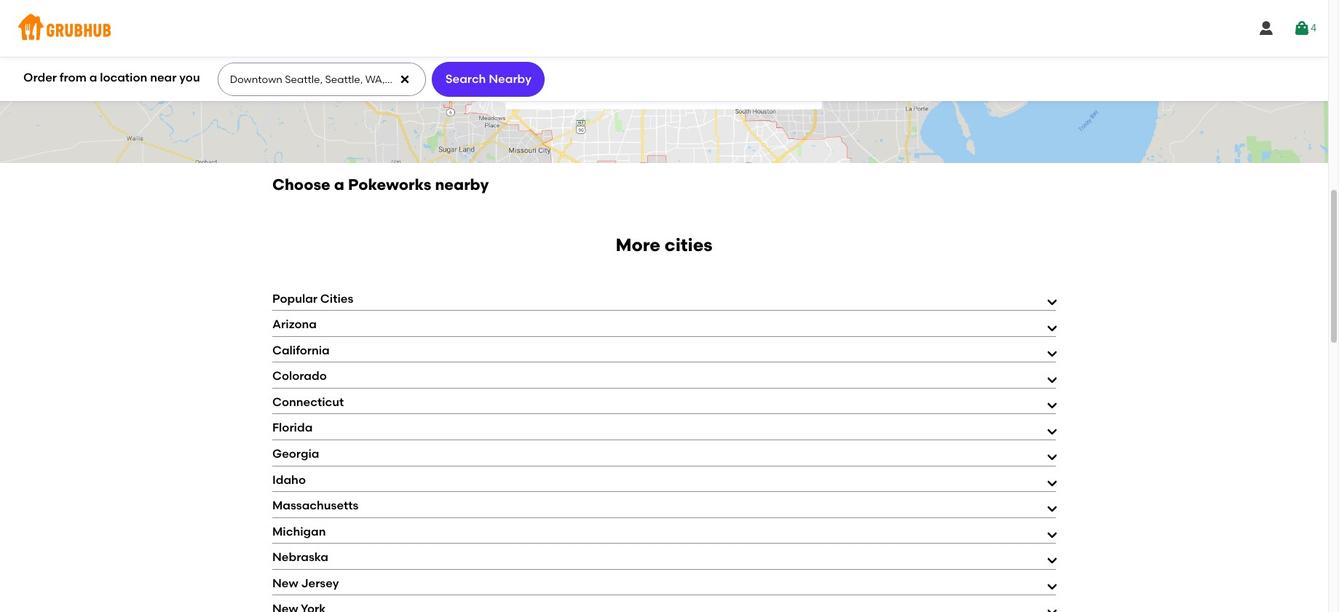 Task type: vqa. For each thing, say whether or not it's contained in the screenshot.
$5
no



Task type: describe. For each thing, give the bounding box(es) containing it.
search nearby
[[446, 72, 532, 86]]

use current location button
[[530, 59, 799, 86]]

use
[[612, 65, 636, 80]]

1 horizontal spatial a
[[334, 175, 345, 194]]

new
[[272, 577, 298, 591]]

pokeworks
[[348, 175, 432, 194]]

current
[[639, 65, 685, 80]]

4 button
[[1294, 15, 1317, 42]]

svg image inside main navigation navigation
[[1258, 20, 1276, 37]]

nearby
[[489, 72, 532, 86]]

from
[[60, 70, 87, 84]]

svg image inside the use current location button
[[592, 64, 609, 81]]

order from a location near you
[[23, 70, 200, 84]]

arizona
[[272, 318, 317, 332]]

more cities
[[616, 234, 713, 255]]

0 horizontal spatial a
[[89, 70, 97, 84]]

popular
[[272, 292, 318, 306]]

massachusetts
[[272, 499, 359, 513]]

svg image inside 4 button
[[1294, 20, 1311, 37]]

california
[[272, 344, 330, 358]]

connecticut
[[272, 396, 344, 409]]

4
[[1311, 22, 1317, 34]]

nearby
[[435, 175, 489, 194]]

idaho
[[272, 473, 306, 487]]



Task type: locate. For each thing, give the bounding box(es) containing it.
you
[[179, 70, 200, 84]]

colorado
[[272, 370, 327, 384]]

more
[[616, 234, 661, 255]]

michigan
[[272, 525, 326, 539]]

location right current
[[688, 65, 740, 80]]

cities
[[665, 234, 713, 255]]

svg image left 4 button
[[1258, 20, 1276, 37]]

Search Address search field
[[218, 63, 425, 95]]

1 vertical spatial svg image
[[592, 64, 609, 81]]

jersey
[[301, 577, 339, 591]]

popular cities
[[272, 292, 354, 306]]

0 vertical spatial svg image
[[1258, 20, 1276, 37]]

a right from
[[89, 70, 97, 84]]

choose a pokeworks nearby
[[272, 175, 489, 194]]

1 horizontal spatial svg image
[[1258, 20, 1276, 37]]

cities
[[320, 292, 354, 306]]

svg image
[[1294, 20, 1311, 37], [592, 64, 609, 81]]

a
[[89, 70, 97, 84], [334, 175, 345, 194]]

search
[[446, 72, 486, 86]]

0 vertical spatial svg image
[[1294, 20, 1311, 37]]

svg image
[[1258, 20, 1276, 37], [399, 74, 411, 85]]

1 horizontal spatial location
[[688, 65, 740, 80]]

0 horizontal spatial svg image
[[399, 74, 411, 85]]

0 horizontal spatial svg image
[[592, 64, 609, 81]]

location
[[688, 65, 740, 80], [100, 70, 147, 84]]

1 vertical spatial a
[[334, 175, 345, 194]]

1 horizontal spatial svg image
[[1294, 20, 1311, 37]]

use current location
[[612, 65, 740, 80]]

order
[[23, 70, 57, 84]]

main navigation navigation
[[0, 0, 1329, 57]]

choose
[[272, 175, 331, 194]]

a right choose
[[334, 175, 345, 194]]

nebraska
[[272, 551, 329, 565]]

georgia
[[272, 447, 319, 461]]

0 vertical spatial a
[[89, 70, 97, 84]]

0 horizontal spatial location
[[100, 70, 147, 84]]

near
[[150, 70, 177, 84]]

new jersey
[[272, 577, 339, 591]]

search nearby button
[[432, 62, 545, 97]]

location inside button
[[688, 65, 740, 80]]

svg image left search
[[399, 74, 411, 85]]

florida
[[272, 421, 313, 435]]

location left near
[[100, 70, 147, 84]]

1 vertical spatial svg image
[[399, 74, 411, 85]]



